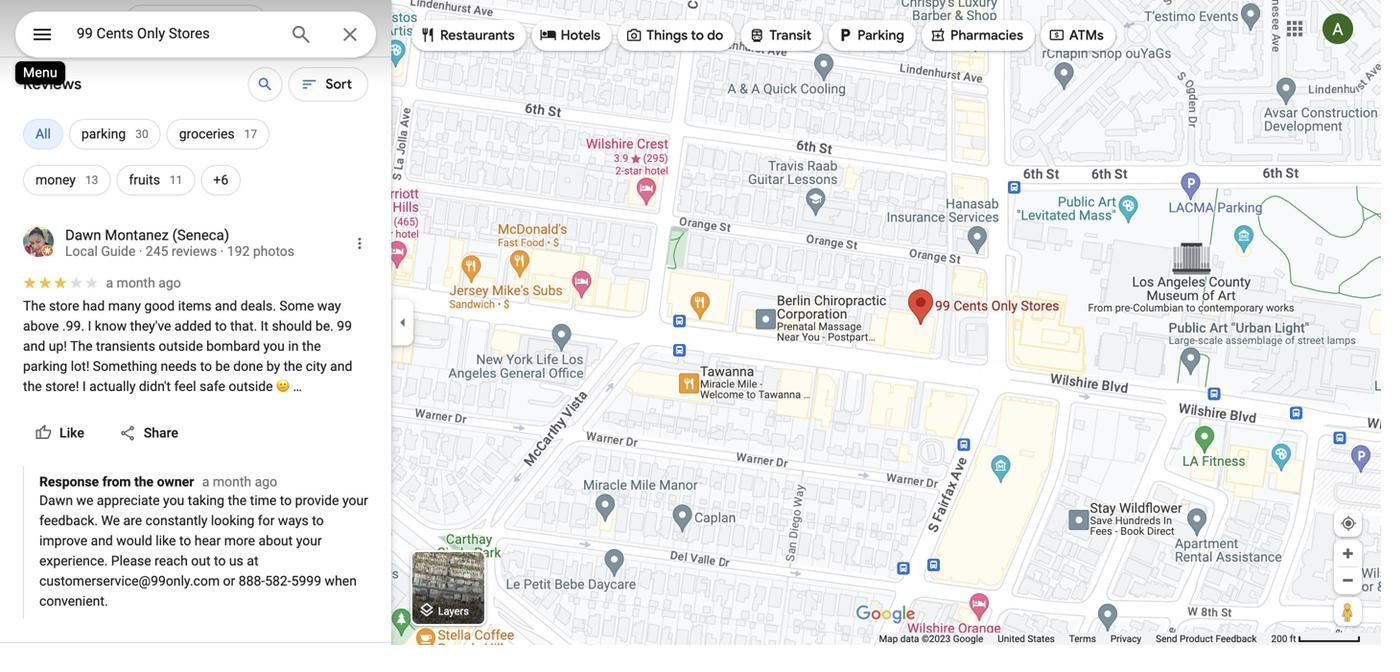 Task type: locate. For each thing, give the bounding box(es) containing it.
0 horizontal spatial month
[[117, 275, 155, 291]]

footer
[[879, 633, 1271, 646]]

your down the ways
[[296, 533, 322, 549]]

0 vertical spatial you
[[263, 339, 285, 354]]

above
[[23, 318, 59, 334]]

the up lot!
[[70, 339, 93, 354]]

outside
[[159, 339, 203, 354], [229, 379, 273, 395]]

zoom in image
[[1341, 547, 1355, 561]]

+6
[[213, 172, 229, 188]]

outside up the needs
[[159, 339, 203, 354]]

feedback
[[1216, 634, 1257, 645]]

a up taking
[[202, 474, 210, 490]]

do
[[707, 27, 724, 44]]

1 horizontal spatial you
[[263, 339, 285, 354]]

1 vertical spatial ago
[[255, 474, 277, 490]]

outside down done
[[229, 379, 273, 395]]

0 horizontal spatial i
[[82, 379, 86, 395]]

reviews
[[23, 74, 82, 94]]

ft
[[1290, 634, 1296, 645]]


[[929, 24, 947, 46]]

to left the that. at left
[[215, 318, 227, 334]]

montanez
[[105, 227, 169, 244]]

something
[[93, 359, 157, 375]]

month up many
[[117, 275, 155, 291]]

dawn inside dawn montanez (seneca) local guide · 245 reviews · 192 photos
[[65, 227, 101, 244]]

owner
[[157, 474, 194, 490]]

 things to do
[[626, 24, 724, 46]]

0 horizontal spatial you
[[163, 493, 184, 509]]

parking
[[81, 126, 126, 142], [23, 359, 67, 375]]

groceries 17
[[179, 126, 257, 142]]

and down "above" at the left of page
[[23, 339, 45, 354]]

0 horizontal spatial ·
[[139, 244, 142, 259]]

and down we
[[91, 533, 113, 549]]

response from the owner a month ago dawn we appreciate you taking the time to provide your feedback. we are constantly looking for ways to improve and would like to hear more about your experience. please reach out to us at customerservice@99only.com or 888-582-5999 when convenient.
[[39, 474, 372, 610]]

money
[[35, 172, 76, 188]]

1 vertical spatial dawn
[[39, 493, 73, 509]]

1 vertical spatial parking
[[23, 359, 67, 375]]

2 · from the left
[[220, 244, 224, 259]]

you left in
[[263, 339, 285, 354]]

©2023
[[922, 634, 951, 645]]

5999
[[291, 574, 321, 589]]

share button
[[107, 416, 194, 451]]

1 vertical spatial a
[[106, 275, 113, 291]]

convenient.
[[39, 594, 108, 610]]

and up the that. at left
[[215, 298, 237, 314]]

are
[[123, 513, 142, 529]]

the right by
[[284, 359, 302, 375]]

hear
[[195, 533, 221, 549]]

write a review button
[[124, 0, 267, 45]]

ago up time
[[255, 474, 277, 490]]

all
[[35, 126, 51, 142]]

·
[[139, 244, 142, 259], [220, 244, 224, 259]]

the up "looking"
[[228, 493, 247, 509]]

😕
[[276, 379, 290, 395]]

0 vertical spatial outside
[[159, 339, 203, 354]]

the store had many good items and deals. some way above .99. i know they've added to that. it should be. 99 and up! the transients outside bombard you in the parking lot! something needs to be done by the city and the store! i actually didn't feel safe outside 😕 …
[[23, 298, 356, 395]]

hotels
[[561, 27, 601, 44]]

0 vertical spatial your
[[342, 493, 368, 509]]

+6 button
[[201, 157, 241, 203]]

0 vertical spatial parking
[[81, 126, 126, 142]]

month up taking
[[213, 474, 251, 490]]


[[31, 21, 54, 48]]

and inside 'response from the owner a month ago dawn we appreciate you taking the time to provide your feedback. we are constantly looking for ways to improve and would like to hear more about your experience. please reach out to us at customerservice@99only.com or 888-582-5999 when convenient.'
[[91, 533, 113, 549]]

the
[[302, 339, 321, 354], [284, 359, 302, 375], [23, 379, 42, 395], [134, 474, 154, 490], [228, 493, 247, 509]]

1 horizontal spatial i
[[88, 318, 91, 334]]

and
[[215, 298, 237, 314], [23, 339, 45, 354], [330, 359, 352, 375], [91, 533, 113, 549]]

1 vertical spatial your
[[296, 533, 322, 549]]

your right provide
[[342, 493, 368, 509]]

i down lot!
[[82, 379, 86, 395]]

send product feedback button
[[1156, 633, 1257, 646]]

should
[[272, 318, 312, 334]]

parking, mentioned in 30 reviews radio
[[69, 111, 161, 157]]

you
[[263, 339, 285, 354], [163, 493, 184, 509]]

store
[[49, 298, 79, 314]]

show your location image
[[1340, 515, 1357, 532]]

footer containing map data ©2023 google
[[879, 633, 1271, 646]]

1 vertical spatial the
[[70, 339, 93, 354]]

you down owner
[[163, 493, 184, 509]]

1 horizontal spatial parking
[[81, 126, 126, 142]]

for
[[258, 513, 275, 529]]

0 horizontal spatial parking
[[23, 359, 67, 375]]

192
[[227, 244, 250, 259]]

to inside  things to do
[[691, 27, 704, 44]]

reviews
[[172, 244, 217, 259]]

1 horizontal spatial your
[[342, 493, 368, 509]]

ago up good
[[159, 275, 181, 291]]

store!
[[45, 379, 79, 395]]

1 horizontal spatial ·
[[220, 244, 224, 259]]

zoom out image
[[1341, 574, 1355, 588]]

like
[[156, 533, 176, 549]]

looking
[[211, 513, 255, 529]]

didn't
[[139, 379, 171, 395]]

ways
[[278, 513, 309, 529]]

dawn montanez (seneca) local guide · 245 reviews · 192 photos
[[65, 227, 295, 259]]

i right the .99.
[[88, 318, 91, 334]]

 atms
[[1048, 24, 1104, 46]]

parking down up!
[[23, 359, 67, 375]]

1 vertical spatial month
[[213, 474, 251, 490]]

0 vertical spatial ago
[[159, 275, 181, 291]]

a up many
[[106, 275, 113, 291]]

write
[[162, 13, 196, 31]]

feedback.
[[39, 513, 98, 529]]

ago
[[159, 275, 181, 291], [255, 474, 277, 490]]

dawn right photo of dawn montanez (seneca) in the top of the page
[[65, 227, 101, 244]]

google maps element
[[0, 0, 1381, 646]]

the up "above" at the left of page
[[23, 298, 46, 314]]

1 horizontal spatial ago
[[255, 474, 277, 490]]

i
[[88, 318, 91, 334], [82, 379, 86, 395]]

0 horizontal spatial ago
[[159, 275, 181, 291]]

a right write
[[199, 13, 206, 31]]

1 horizontal spatial month
[[213, 474, 251, 490]]

3 stars image
[[23, 276, 100, 290]]

write a review image
[[137, 13, 154, 31]]

from
[[102, 474, 131, 490]]

google account: angela cha  
(angela.cha@adept.ai) image
[[1323, 14, 1354, 44]]

0 vertical spatial i
[[88, 318, 91, 334]]

None field
[[77, 22, 274, 45]]

many
[[108, 298, 141, 314]]

parking left 30
[[81, 126, 126, 142]]

 pharmacies
[[929, 24, 1023, 46]]

dawn
[[65, 227, 101, 244], [39, 493, 73, 509]]


[[540, 24, 557, 46]]

taking
[[188, 493, 224, 509]]

sort image
[[301, 76, 318, 93]]

· left 192
[[220, 244, 224, 259]]

2 vertical spatial a
[[202, 474, 210, 490]]

to right the like
[[179, 533, 191, 549]]

added
[[174, 318, 212, 334]]

1 vertical spatial you
[[163, 493, 184, 509]]

· left 245
[[139, 244, 142, 259]]

transit
[[770, 27, 812, 44]]

0 vertical spatial dawn
[[65, 227, 101, 244]]

deals.
[[240, 298, 276, 314]]

888-
[[239, 574, 265, 589]]

refine reviews option group
[[23, 111, 368, 203]]

0 vertical spatial the
[[23, 298, 46, 314]]


[[837, 24, 854, 46]]

200
[[1271, 634, 1288, 645]]

1 vertical spatial outside
[[229, 379, 273, 395]]

a inside write a review button
[[199, 13, 206, 31]]

 search field
[[15, 12, 376, 61]]

0 vertical spatial a
[[199, 13, 206, 31]]

to left do
[[691, 27, 704, 44]]

dawn down response
[[39, 493, 73, 509]]

the right in
[[302, 339, 321, 354]]

terms button
[[1069, 633, 1096, 646]]

transients
[[96, 339, 155, 354]]

 hotels
[[540, 24, 601, 46]]



Task type: vqa. For each thing, say whether or not it's contained in the screenshot.


Task type: describe. For each thing, give the bounding box(es) containing it.
send product feedback
[[1156, 634, 1257, 645]]

groceries, mentioned in 17 reviews radio
[[167, 111, 270, 157]]

money 13
[[35, 172, 98, 188]]

they've
[[130, 318, 171, 334]]

0 horizontal spatial the
[[23, 298, 46, 314]]

reach
[[155, 554, 188, 569]]

us
[[229, 554, 244, 569]]

245
[[146, 244, 168, 259]]

google
[[953, 634, 984, 645]]

groceries
[[179, 126, 235, 142]]

when
[[325, 574, 357, 589]]

parking 30
[[81, 126, 148, 142]]

dawn inside 'response from the owner a month ago dawn we appreciate you taking the time to provide your feedback. we are constantly looking for ways to improve and would like to hear more about your experience. please reach out to us at customerservice@99only.com or 888-582-5999 when convenient.'
[[39, 493, 73, 509]]

fruits, mentioned in 11 reviews radio
[[116, 157, 195, 203]]

please
[[111, 554, 151, 569]]

layers
[[438, 606, 469, 618]]

30
[[135, 128, 148, 141]]

1 · from the left
[[139, 244, 142, 259]]

time
[[250, 493, 277, 509]]

product
[[1180, 634, 1213, 645]]

13
[[85, 174, 98, 187]]

1 horizontal spatial outside
[[229, 379, 273, 395]]

things
[[647, 27, 688, 44]]

photo of dawn montanez (seneca) image
[[23, 226, 54, 257]]

improve
[[39, 533, 87, 549]]

share
[[144, 425, 178, 441]]

about
[[259, 533, 293, 549]]

we
[[76, 493, 93, 509]]

money, mentioned in 13 reviews radio
[[23, 157, 111, 203]]

 transit
[[748, 24, 812, 46]]

you inside the store had many good items and deals. some way above .99. i know they've added to that. it should be. 99 and up! the transients outside bombard you in the parking lot! something needs to be done by the city and the store! i actually didn't feel safe outside 😕 …
[[263, 339, 285, 354]]

the up appreciate
[[134, 474, 154, 490]]

200 ft
[[1271, 634, 1296, 645]]

some
[[280, 298, 314, 314]]

1 vertical spatial i
[[82, 379, 86, 395]]

ago inside 'response from the owner a month ago dawn we appreciate you taking the time to provide your feedback. we are constantly looking for ways to improve and would like to hear more about your experience. please reach out to us at customerservice@99only.com or 888-582-5999 when convenient.'
[[255, 474, 277, 490]]

parking inside the store had many good items and deals. some way above .99. i know they've added to that. it should be. 99 and up! the transients outside bombard you in the parking lot! something needs to be done by the city and the store! i actually didn't feel safe outside 😕 …
[[23, 359, 67, 375]]

know
[[95, 318, 127, 334]]

bombard
[[206, 339, 260, 354]]

safe
[[200, 379, 225, 395]]

united
[[998, 634, 1025, 645]]

guide
[[101, 244, 136, 259]]

0 horizontal spatial your
[[296, 533, 322, 549]]

to left us
[[214, 554, 226, 569]]

terms
[[1069, 634, 1096, 645]]

states
[[1028, 634, 1055, 645]]

to up the ways
[[280, 493, 292, 509]]

parking
[[858, 27, 905, 44]]

99
[[337, 318, 352, 334]]

actions for dawn montanez (seneca)'s review image
[[351, 235, 368, 252]]

customerservice@99only.com
[[39, 574, 220, 589]]

provide
[[295, 493, 339, 509]]

atms
[[1070, 27, 1104, 44]]

or
[[223, 574, 235, 589]]

 restaurants
[[419, 24, 515, 46]]

month inside 'response from the owner a month ago dawn we appreciate you taking the time to provide your feedback. we are constantly looking for ways to improve and would like to hear more about your experience. please reach out to us at customerservice@99only.com or 888-582-5999 when convenient.'
[[213, 474, 251, 490]]

at
[[247, 554, 259, 569]]

up!
[[49, 339, 67, 354]]

done
[[233, 359, 263, 375]]

constantly
[[145, 513, 208, 529]]

fruits 11
[[129, 172, 183, 188]]

in
[[288, 339, 299, 354]]

…
[[293, 379, 302, 395]]

actually
[[89, 379, 136, 395]]

lot!
[[71, 359, 90, 375]]

collapse side panel image
[[392, 312, 413, 333]]

none field inside 99 cents only stores field
[[77, 22, 274, 45]]

privacy
[[1111, 634, 1142, 645]]

All reviews radio
[[23, 111, 63, 157]]

99 Cents Only Stores field
[[15, 12, 376, 58]]

a inside 'response from the owner a month ago dawn we appreciate you taking the time to provide your feedback. we are constantly looking for ways to improve and would like to hear more about your experience. please reach out to us at customerservice@99only.com or 888-582-5999 when convenient.'
[[202, 474, 210, 490]]


[[748, 24, 766, 46]]

the left store!
[[23, 379, 42, 395]]

search reviews image
[[257, 76, 274, 93]]

show street view coverage image
[[1334, 598, 1362, 626]]

you inside 'response from the owner a month ago dawn we appreciate you taking the time to provide your feedback. we are constantly looking for ways to improve and would like to hear more about your experience. please reach out to us at customerservice@99only.com or 888-582-5999 when convenient.'
[[163, 493, 184, 509]]

privacy button
[[1111, 633, 1142, 646]]

way
[[317, 298, 341, 314]]

11
[[170, 174, 183, 187]]

sort
[[326, 76, 352, 93]]

200 ft button
[[1271, 634, 1361, 645]]

good
[[144, 298, 175, 314]]

1 horizontal spatial the
[[70, 339, 93, 354]]

parking inside option
[[81, 126, 126, 142]]

experience.
[[39, 554, 108, 569]]

footer inside google maps element
[[879, 633, 1271, 646]]

local
[[65, 244, 98, 259]]

to left the be
[[200, 359, 212, 375]]

be.
[[315, 318, 334, 334]]

and right the "city"
[[330, 359, 352, 375]]

appreciate
[[97, 493, 160, 509]]

would
[[116, 533, 152, 549]]

0 horizontal spatial outside
[[159, 339, 203, 354]]

feel
[[174, 379, 196, 395]]


[[419, 24, 436, 46]]

photos
[[253, 244, 295, 259]]

map
[[879, 634, 898, 645]]

data
[[900, 634, 919, 645]]

out
[[191, 554, 211, 569]]

0 vertical spatial month
[[117, 275, 155, 291]]

that.
[[230, 318, 257, 334]]

send
[[1156, 634, 1178, 645]]

pharmacies
[[951, 27, 1023, 44]]

to down provide
[[312, 513, 324, 529]]

write a review
[[162, 13, 251, 31]]

 button
[[15, 12, 69, 61]]



